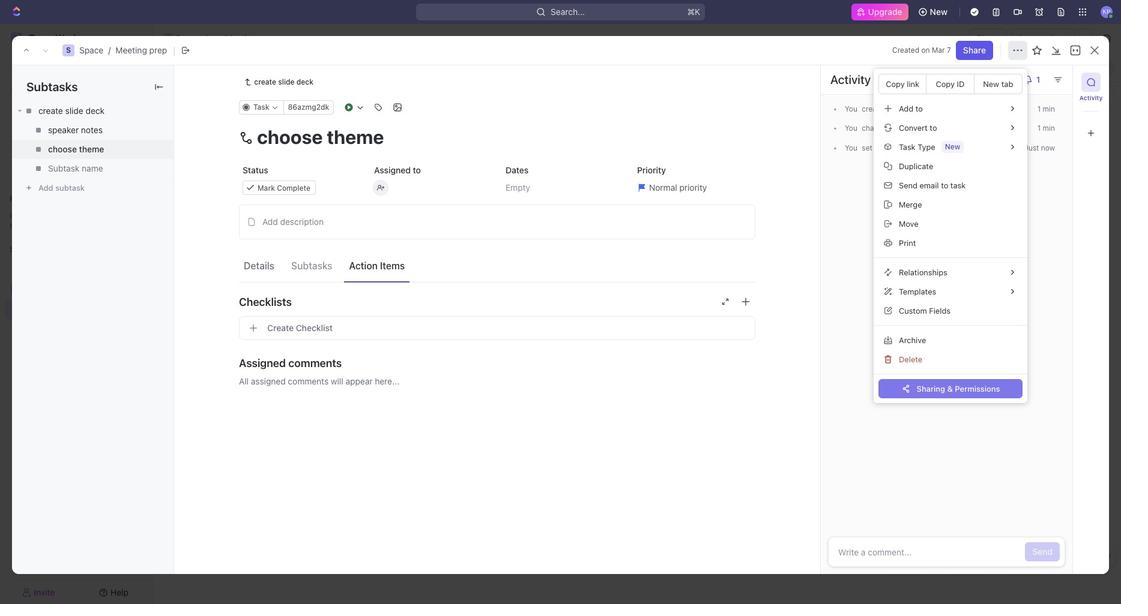 Task type: vqa. For each thing, say whether or not it's contained in the screenshot.
row
no



Task type: describe. For each thing, give the bounding box(es) containing it.
1 horizontal spatial meeting prep link
[[210, 31, 280, 46]]

speaker notes link
[[12, 121, 174, 140]]

duplicate button
[[879, 157, 1023, 176]]

print
[[899, 238, 916, 248]]

spaces
[[10, 245, 35, 254]]

0 vertical spatial prep
[[259, 33, 277, 43]]

relationships
[[899, 268, 948, 277]]

new for new button
[[930, 7, 948, 17]]

copy id
[[936, 79, 965, 89]]

templates button
[[879, 282, 1023, 302]]

0 horizontal spatial slide
[[65, 106, 83, 116]]

new button
[[913, 2, 955, 22]]

automations
[[1018, 33, 1069, 43]]

0 vertical spatial deck
[[297, 77, 313, 86]]

here...
[[375, 377, 399, 387]]

templates button
[[879, 282, 1023, 302]]

create checklist
[[267, 323, 333, 333]]

set
[[862, 144, 873, 153]]

0 vertical spatial create slide deck
[[254, 77, 313, 86]]

list
[[178, 62, 193, 72]]

list link
[[176, 59, 193, 76]]

add task for the right add task button
[[1043, 63, 1075, 72]]

timesheets link
[[5, 140, 148, 159]]

on
[[922, 46, 930, 55]]

1 vertical spatial create
[[38, 106, 63, 116]]

0 horizontal spatial subtasks
[[26, 80, 78, 94]]

search
[[897, 62, 924, 72]]

changed
[[862, 124, 892, 133]]

copy id button
[[927, 74, 975, 94]]

invite user image
[[22, 588, 32, 599]]

you for set priority to
[[845, 144, 858, 153]]

0 horizontal spatial deck
[[86, 106, 104, 116]]

items
[[380, 260, 405, 271]]

tab
[[1002, 79, 1013, 89]]

send email to task
[[899, 180, 966, 190]]

sidebar.
[[10, 221, 37, 230]]

dates
[[506, 165, 529, 175]]

sharing
[[917, 384, 945, 394]]

copy link button
[[879, 74, 927, 94]]

search...
[[551, 7, 585, 17]]

csv
[[1098, 553, 1112, 561]]

/ inside space / meeting prep |
[[108, 45, 111, 55]]

home link
[[5, 58, 148, 77]]

Edit task name text field
[[239, 126, 756, 148]]

set priority to
[[860, 144, 910, 153]]

convert
[[899, 123, 928, 132]]

1 horizontal spatial space, , element
[[62, 44, 74, 56]]

assigned for assigned to
[[374, 165, 411, 175]]

task for send email to task
[[951, 180, 966, 190]]

sidebar navigation
[[0, 24, 153, 605]]

1 for created this task
[[1038, 105, 1041, 114]]

details
[[244, 260, 274, 271]]

comments inside dropdown button
[[288, 357, 342, 370]]

convert to button
[[879, 118, 1023, 138]]

space, , element inside sidebar navigation
[[11, 284, 23, 296]]

create
[[267, 323, 294, 333]]

favorites button
[[5, 192, 53, 207]]

link
[[907, 79, 920, 89]]

choose theme link
[[12, 140, 174, 159]]

0 vertical spatial /
[[205, 33, 207, 43]]

print button
[[879, 234, 1023, 253]]

click
[[10, 211, 28, 220]]

theme
[[79, 144, 104, 154]]

send for send
[[1033, 547, 1053, 557]]

1 min for changed status from
[[1038, 124, 1055, 133]]

board link
[[213, 59, 238, 76]]

start from scratch link
[[188, 129, 254, 139]]

mark
[[258, 183, 275, 193]]

1 horizontal spatial meeting
[[225, 33, 257, 43]]

checklist
[[296, 323, 333, 333]]

subtasks button
[[287, 255, 337, 277]]

activity inside task sidebar content section
[[831, 73, 871, 86]]

& for permissions
[[948, 384, 953, 394]]

convert to button
[[879, 118, 1023, 138]]

1 horizontal spatial add task button
[[1038, 60, 1079, 75]]

add to button
[[879, 99, 1023, 118]]

favorites
[[10, 195, 41, 204]]

send for send email to task
[[899, 180, 918, 190]]

share button right the '7'
[[956, 41, 993, 60]]

new tab
[[983, 79, 1013, 89]]

excel & csv
[[1072, 553, 1112, 561]]

created on mar 7
[[893, 46, 951, 55]]

duplicate
[[899, 161, 934, 171]]

action items button
[[344, 255, 410, 277]]

s inside s space /
[[166, 35, 170, 42]]

Search tasks... text field
[[994, 88, 1114, 106]]

2 horizontal spatial space, , element
[[163, 34, 173, 43]]

task for you created this task
[[904, 105, 919, 114]]

invite button
[[5, 585, 73, 602]]

dashboards link
[[5, 120, 148, 139]]

mark complete
[[258, 183, 310, 193]]

new for tab
[[983, 79, 1000, 89]]

action items
[[349, 260, 405, 271]]

timesheets
[[29, 144, 74, 154]]

share for the share button on the right of the '7'
[[963, 45, 986, 55]]

0 horizontal spatial add task button
[[210, 229, 256, 243]]

upgrade
[[868, 7, 903, 17]]

from inside task sidebar content section
[[916, 124, 932, 133]]

task sidebar content section
[[820, 65, 1073, 575]]

complete
[[277, 183, 310, 193]]

meeting inside space / meeting prep |
[[116, 45, 147, 55]]

assigned for assigned comments
[[239, 357, 286, 370]]

|
[[173, 44, 176, 56]]

to inside task sidebar content section
[[901, 144, 908, 153]]

upgrade link
[[851, 4, 909, 20]]

will
[[331, 377, 343, 387]]

share for the share button over customize button
[[977, 33, 1000, 43]]

id
[[957, 79, 965, 89]]

assigned comments button
[[239, 349, 756, 378]]

new tab button
[[975, 74, 1022, 94]]

add description button
[[243, 213, 751, 232]]

speaker
[[48, 125, 79, 135]]

delete
[[899, 355, 923, 364]]

speaker notes
[[48, 125, 103, 135]]

1 vertical spatial comments
[[288, 377, 329, 387]]

just
[[1025, 144, 1039, 153]]

2 button
[[286, 208, 303, 220]]

86azmg2dk button
[[283, 100, 334, 115]]

archive
[[899, 335, 926, 345]]

invite
[[34, 588, 55, 598]]



Task type: locate. For each thing, give the bounding box(es) containing it.
hide
[[945, 62, 963, 72]]

create up dashboards
[[38, 106, 63, 116]]

0 horizontal spatial /
[[108, 45, 111, 55]]

create slide deck link up 86azmg2dk
[[239, 75, 318, 89]]

assigned
[[374, 165, 411, 175], [239, 357, 286, 370]]

0 horizontal spatial &
[[948, 384, 953, 394]]

2 copy from the left
[[936, 79, 955, 89]]

space, , element down spaces
[[11, 284, 23, 296]]

0 horizontal spatial meeting prep link
[[116, 45, 167, 55]]

2
[[297, 210, 301, 219]]

share right the '7'
[[963, 45, 986, 55]]

copy inside 'button'
[[886, 79, 905, 89]]

to
[[916, 104, 923, 113], [930, 123, 937, 132], [901, 144, 908, 153], [413, 165, 421, 175], [941, 180, 949, 190], [40, 211, 47, 220], [95, 211, 102, 220]]

create checklist button
[[239, 317, 756, 341]]

task right this
[[904, 105, 919, 114]]

2 horizontal spatial task
[[1059, 63, 1075, 72]]

new down convert to dropdown button
[[945, 142, 961, 151]]

0 horizontal spatial add task
[[216, 230, 251, 241]]

0 vertical spatial new
[[930, 7, 948, 17]]

space, , element up space / meeting prep | at the top of page
[[163, 34, 173, 43]]

you
[[845, 105, 858, 114], [845, 124, 858, 133], [845, 144, 858, 153]]

1 horizontal spatial &
[[1091, 553, 1096, 561]]

add description
[[262, 217, 324, 227]]

meeting right space 'link'
[[116, 45, 147, 55]]

add task for left add task button
[[216, 230, 251, 241]]

1 horizontal spatial activity
[[1080, 94, 1103, 102]]

1 you from the top
[[845, 105, 858, 114]]

task inside button
[[951, 180, 966, 190]]

deck up 86azmg2dk
[[297, 77, 313, 86]]

1 horizontal spatial s
[[66, 46, 71, 55]]

customize
[[985, 62, 1027, 72]]

0 vertical spatial share
[[977, 33, 1000, 43]]

0 vertical spatial send
[[899, 180, 918, 190]]

move
[[899, 219, 919, 229]]

deck
[[297, 77, 313, 86], [86, 106, 104, 116], [264, 209, 283, 220]]

share button
[[970, 29, 1007, 48], [956, 41, 993, 60]]

send inside send email to task button
[[899, 180, 918, 190]]

create up 'details' button
[[216, 209, 241, 220]]

assigned
[[251, 377, 286, 387]]

just now
[[1025, 144, 1055, 153]]

1 vertical spatial assigned
[[239, 357, 286, 370]]

0 horizontal spatial from
[[208, 129, 225, 138]]

1 vertical spatial s
[[66, 46, 71, 55]]

& for csv
[[1091, 553, 1096, 561]]

2 vertical spatial task
[[233, 230, 251, 241]]

&
[[948, 384, 953, 394], [1091, 553, 1096, 561]]

created
[[862, 105, 888, 114]]

1 vertical spatial you
[[845, 124, 858, 133]]

send
[[899, 180, 918, 190], [1033, 547, 1053, 557]]

0 vertical spatial you
[[845, 105, 858, 114]]

1 min from the top
[[1043, 105, 1055, 114]]

activity
[[831, 73, 871, 86], [1080, 94, 1103, 102]]

task
[[904, 105, 919, 114], [951, 180, 966, 190]]

add task up details
[[216, 230, 251, 241]]

slide up 'dashboards' link
[[65, 106, 83, 116]]

you left set on the right
[[845, 144, 858, 153]]

1 vertical spatial space
[[79, 45, 103, 55]]

convert to
[[899, 123, 937, 132]]

deck left 2 button
[[264, 209, 283, 220]]

fields
[[929, 306, 951, 316]]

space, , element
[[163, 34, 173, 43], [62, 44, 74, 56], [11, 284, 23, 296]]

copy left link
[[886, 79, 905, 89]]

meeting prep link
[[210, 31, 280, 46], [116, 45, 167, 55]]

1 vertical spatial add task button
[[210, 229, 256, 243]]

new
[[930, 7, 948, 17], [983, 79, 1000, 89], [945, 142, 961, 151]]

1 horizontal spatial send
[[1033, 547, 1053, 557]]

task type
[[899, 142, 936, 152]]

1 horizontal spatial add task
[[1043, 63, 1075, 72]]

0 horizontal spatial s
[[14, 285, 19, 294]]

normal
[[921, 144, 947, 153]]

send up the merge
[[899, 180, 918, 190]]

status
[[243, 165, 268, 175]]

s for space, , element within the sidebar navigation
[[14, 285, 19, 294]]

hide button
[[930, 59, 967, 76]]

2 horizontal spatial deck
[[297, 77, 313, 86]]

0 vertical spatial min
[[1043, 105, 1055, 114]]

comments down assigned comments
[[288, 377, 329, 387]]

0 vertical spatial create slide deck link
[[239, 75, 318, 89]]

s up home link
[[66, 46, 71, 55]]

search button
[[881, 59, 928, 76]]

1 horizontal spatial prep
[[259, 33, 277, 43]]

1 vertical spatial 1
[[1038, 124, 1041, 133]]

2 min from the top
[[1043, 124, 1055, 133]]

0 horizontal spatial task
[[233, 230, 251, 241]]

& inside "link"
[[1091, 553, 1096, 561]]

1 vertical spatial min
[[1043, 124, 1055, 133]]

Subtask name text field
[[48, 164, 141, 174]]

merge button
[[879, 195, 1023, 214]]

2 1 min from the top
[[1038, 124, 1055, 133]]

/
[[205, 33, 207, 43], [108, 45, 111, 55]]

details button
[[239, 255, 279, 277]]

min for created this task
[[1043, 105, 1055, 114]]

action
[[349, 260, 378, 271]]

2 vertical spatial slide
[[243, 209, 262, 220]]

2 vertical spatial s
[[14, 285, 19, 294]]

1 1 min from the top
[[1038, 105, 1055, 114]]

create slide deck
[[254, 77, 313, 86], [38, 106, 104, 116], [216, 209, 283, 220]]

0 vertical spatial 1
[[1038, 105, 1041, 114]]

1 vertical spatial prep
[[149, 45, 167, 55]]

3 you from the top
[[845, 144, 858, 153]]

0 vertical spatial meeting
[[225, 33, 257, 43]]

status
[[894, 124, 914, 133]]

choose theme
[[48, 144, 104, 154]]

copy link
[[886, 79, 920, 89]]

1 vertical spatial &
[[1091, 553, 1096, 561]]

2 vertical spatial you
[[845, 144, 858, 153]]

slide up 86azmg2dk
[[278, 77, 295, 86]]

0 horizontal spatial activity
[[831, 73, 871, 86]]

you left created
[[845, 105, 858, 114]]

type
[[918, 142, 936, 152]]

send button
[[1025, 543, 1060, 562]]

0 horizontal spatial assigned
[[239, 357, 286, 370]]

templates
[[899, 287, 937, 296]]

space up |
[[175, 33, 200, 43]]

docs
[[29, 103, 49, 114]]

2 horizontal spatial create
[[254, 77, 276, 86]]

excel
[[1072, 553, 1089, 561]]

1 vertical spatial add task
[[216, 230, 251, 241]]

created
[[893, 46, 920, 55]]

subtasks down description
[[291, 260, 332, 271]]

meeting up board
[[225, 33, 257, 43]]

you for changed status from
[[845, 124, 858, 133]]

excel & csv link
[[1058, 542, 1115, 572]]

assigned inside dropdown button
[[239, 357, 286, 370]]

0 vertical spatial space
[[175, 33, 200, 43]]

2 vertical spatial new
[[945, 142, 961, 151]]

& right sharing
[[948, 384, 953, 394]]

s inside navigation
[[14, 285, 19, 294]]

custom fields button
[[879, 302, 1023, 321]]

2 1 from the top
[[1038, 124, 1041, 133]]

1 horizontal spatial subtasks
[[291, 260, 332, 271]]

1 horizontal spatial deck
[[264, 209, 283, 220]]

space, , element up home link
[[62, 44, 74, 56]]

prep inside space / meeting prep |
[[149, 45, 167, 55]]

0 vertical spatial task
[[904, 105, 919, 114]]

1 for changed status from
[[1038, 124, 1041, 133]]

space inside space / meeting prep |
[[79, 45, 103, 55]]

1 horizontal spatial create
[[216, 209, 241, 220]]

1 copy from the left
[[886, 79, 905, 89]]

from up type
[[916, 124, 932, 133]]

copy for copy id
[[936, 79, 955, 89]]

min for changed status from
[[1043, 124, 1055, 133]]

1 horizontal spatial task
[[899, 142, 916, 152]]

86azmg2dk
[[288, 103, 329, 112]]

2 vertical spatial create
[[216, 209, 241, 220]]

activity inside task sidebar navigation tab list
[[1080, 94, 1103, 102]]

0 horizontal spatial send
[[899, 180, 918, 190]]

1 min for created this task
[[1038, 105, 1055, 114]]

1 vertical spatial create slide deck link
[[12, 102, 174, 121]]

1 vertical spatial task
[[951, 180, 966, 190]]

send left excel
[[1033, 547, 1053, 557]]

2 you from the top
[[845, 124, 858, 133]]

share up customize button
[[977, 33, 1000, 43]]

meeting prep link left |
[[116, 45, 167, 55]]

add
[[1043, 63, 1057, 72], [899, 104, 914, 113], [262, 217, 278, 227], [216, 230, 231, 241]]

space
[[175, 33, 200, 43], [79, 45, 103, 55]]

meeting prep
[[225, 33, 277, 43]]

move button
[[879, 214, 1023, 234]]

1 vertical spatial task
[[899, 142, 916, 152]]

custom fields
[[899, 306, 951, 316]]

subtasks down home
[[26, 80, 78, 94]]

send email to task button
[[879, 176, 1023, 195]]

comments up all assigned comments will appear here...
[[288, 357, 342, 370]]

create slide deck up 'dashboards' link
[[38, 106, 104, 116]]

meeting prep link up board
[[210, 31, 280, 46]]

2 horizontal spatial slide
[[278, 77, 295, 86]]

create slide deck up 86azmg2dk
[[254, 77, 313, 86]]

task down status
[[899, 142, 916, 152]]

s for the middle space, , element
[[66, 46, 71, 55]]

description
[[280, 217, 324, 227]]

2 vertical spatial deck
[[264, 209, 283, 220]]

1 vertical spatial send
[[1033, 547, 1053, 557]]

create slide deck link
[[239, 75, 318, 89], [12, 102, 174, 121]]

this
[[890, 105, 902, 114]]

new inside "button"
[[983, 79, 1000, 89]]

0 vertical spatial subtasks
[[26, 80, 78, 94]]

assigned to
[[374, 165, 421, 175]]

send inside send button
[[1033, 547, 1053, 557]]

dashboards
[[29, 124, 75, 134]]

relationships button
[[879, 263, 1023, 282]]

1 horizontal spatial /
[[205, 33, 207, 43]]

1 vertical spatial /
[[108, 45, 111, 55]]

1 vertical spatial create slide deck
[[38, 106, 104, 116]]

docs link
[[5, 99, 148, 118]]

⌘k
[[687, 7, 700, 17]]

0 vertical spatial task
[[1059, 63, 1075, 72]]

task
[[1059, 63, 1075, 72], [899, 142, 916, 152], [233, 230, 251, 241]]

0 horizontal spatial task
[[904, 105, 919, 114]]

0 vertical spatial add task button
[[1038, 60, 1079, 75]]

deck up notes
[[86, 106, 104, 116]]

& left the csv
[[1091, 553, 1096, 561]]

add task up search tasks... text box
[[1043, 63, 1075, 72]]

2 vertical spatial space, , element
[[11, 284, 23, 296]]

0 vertical spatial 1 min
[[1038, 105, 1055, 114]]

1 horizontal spatial create slide deck link
[[239, 75, 318, 89]]

1 vertical spatial subtasks
[[291, 260, 332, 271]]

0 vertical spatial assigned
[[374, 165, 411, 175]]

task down duplicate button
[[951, 180, 966, 190]]

1 vertical spatial share
[[963, 45, 986, 55]]

slide down mark
[[243, 209, 262, 220]]

copy for copy link
[[886, 79, 905, 89]]

2 vertical spatial create slide deck
[[216, 209, 283, 220]]

0 horizontal spatial create slide deck link
[[12, 102, 174, 121]]

0 vertical spatial add task
[[1043, 63, 1075, 72]]

new inside button
[[930, 7, 948, 17]]

0 horizontal spatial space, , element
[[11, 284, 23, 296]]

create slide deck down mark
[[216, 209, 283, 220]]

create down meeting prep
[[254, 77, 276, 86]]

1 vertical spatial meeting
[[116, 45, 147, 55]]

0 vertical spatial create
[[254, 77, 276, 86]]

1 horizontal spatial assigned
[[374, 165, 411, 175]]

start from scratch or inherit:
[[188, 129, 291, 138]]

task up details
[[233, 230, 251, 241]]

sharing & permissions button
[[879, 380, 1023, 399]]

1 vertical spatial 1 min
[[1038, 124, 1055, 133]]

all
[[239, 377, 249, 387]]

space up home link
[[79, 45, 103, 55]]

subtasks
[[26, 80, 78, 94], [291, 260, 332, 271]]

2 horizontal spatial s
[[166, 35, 170, 42]]

s down spaces
[[14, 285, 19, 294]]

email
[[920, 180, 939, 190]]

task up search tasks... text box
[[1059, 63, 1075, 72]]

from right "start"
[[208, 129, 225, 138]]

1 1 from the top
[[1038, 105, 1041, 114]]

you created this task
[[845, 105, 919, 114]]

permissions
[[955, 384, 1000, 394]]

1 horizontal spatial space
[[175, 33, 200, 43]]

new left tab
[[983, 79, 1000, 89]]

add task
[[1043, 63, 1075, 72], [216, 230, 251, 241]]

add task button up search tasks... text box
[[1038, 60, 1079, 75]]

task sidebar navigation tab list
[[1078, 73, 1105, 143]]

add task button up details
[[210, 229, 256, 243]]

you left changed
[[845, 124, 858, 133]]

0 vertical spatial comments
[[288, 357, 342, 370]]

board
[[215, 62, 238, 72]]

prep
[[259, 33, 277, 43], [149, 45, 167, 55]]

1 vertical spatial space, , element
[[62, 44, 74, 56]]

1 horizontal spatial slide
[[243, 209, 262, 220]]

or
[[256, 129, 264, 138]]

1 vertical spatial new
[[983, 79, 1000, 89]]

your
[[104, 211, 119, 220]]

0 vertical spatial space, , element
[[163, 34, 173, 43]]

choose
[[48, 144, 77, 154]]

share button up customize button
[[970, 29, 1007, 48]]

s up space / meeting prep | at the top of page
[[166, 35, 170, 42]]

0 horizontal spatial create
[[38, 106, 63, 116]]

now
[[1041, 144, 1055, 153]]

0 vertical spatial s
[[166, 35, 170, 42]]

copy left the id
[[936, 79, 955, 89]]

0 vertical spatial slide
[[278, 77, 295, 86]]

task inside section
[[904, 105, 919, 114]]

0 horizontal spatial meeting
[[116, 45, 147, 55]]

add inside dropdown button
[[899, 104, 914, 113]]

0 horizontal spatial space
[[79, 45, 103, 55]]

automations button
[[1012, 29, 1075, 47]]

new up mar
[[930, 7, 948, 17]]

create
[[254, 77, 276, 86], [38, 106, 63, 116], [216, 209, 241, 220]]

1 horizontal spatial task
[[951, 180, 966, 190]]

subtasks inside button
[[291, 260, 332, 271]]

to add favorites to your sidebar.
[[10, 211, 119, 230]]

copy inside button
[[936, 79, 955, 89]]

create slide deck link up notes
[[12, 102, 174, 121]]

& inside button
[[948, 384, 953, 394]]



